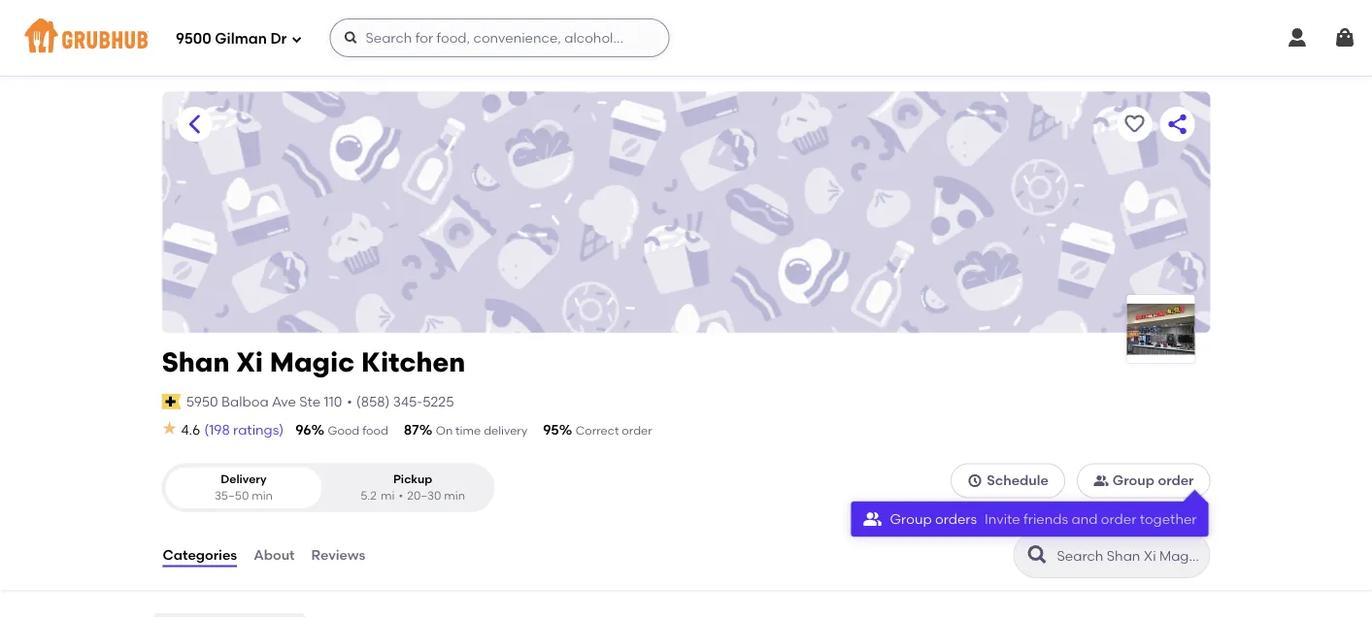 Task type: locate. For each thing, give the bounding box(es) containing it.
about button
[[253, 521, 296, 591]]

delivery
[[221, 472, 267, 486]]

•
[[347, 394, 352, 410], [399, 489, 403, 503]]

1 min from the left
[[252, 489, 273, 503]]

0 horizontal spatial min
[[252, 489, 273, 503]]

main navigation navigation
[[0, 0, 1372, 76]]

reviews
[[311, 547, 365, 564]]

0 vertical spatial order
[[622, 424, 652, 438]]

(858)
[[356, 394, 390, 410]]

correct
[[576, 424, 619, 438]]

on
[[436, 424, 453, 438]]

0 horizontal spatial order
[[622, 424, 652, 438]]

svg image
[[1286, 26, 1309, 50], [343, 30, 359, 46], [291, 34, 302, 45], [162, 421, 177, 436]]

about
[[254, 547, 295, 564]]

4.6
[[181, 422, 200, 439]]

ste
[[299, 394, 321, 410]]

order for group order
[[1158, 473, 1194, 489]]

order inside group order button
[[1158, 473, 1194, 489]]

good
[[328, 424, 360, 438]]

group order button
[[1077, 464, 1211, 499]]

0 horizontal spatial •
[[347, 394, 352, 410]]

order
[[622, 424, 652, 438], [1158, 473, 1194, 489]]

1 horizontal spatial svg image
[[1334, 26, 1357, 50]]

(858) 345-5225 button
[[356, 392, 454, 412]]

• right mi
[[399, 489, 403, 503]]

9500 gilman dr
[[176, 30, 287, 48]]

min
[[252, 489, 273, 503], [444, 489, 465, 503]]

1 vertical spatial order
[[1158, 473, 1194, 489]]

ave
[[272, 394, 296, 410]]

1 horizontal spatial order
[[1158, 473, 1194, 489]]

correct order
[[576, 424, 652, 438]]

dr
[[270, 30, 287, 48]]

345-
[[393, 394, 423, 410]]

1 horizontal spatial •
[[399, 489, 403, 503]]

2 min from the left
[[444, 489, 465, 503]]

option group containing delivery 35–50 min
[[162, 464, 495, 513]]

min down 'delivery'
[[252, 489, 273, 503]]

order right correct
[[622, 424, 652, 438]]

mi
[[381, 489, 395, 503]]

option group
[[162, 464, 495, 513]]

order for correct order
[[622, 424, 652, 438]]

35–50
[[215, 489, 249, 503]]

• right 110
[[347, 394, 352, 410]]

5950
[[186, 394, 218, 410]]

9500
[[176, 30, 211, 48]]

search icon image
[[1026, 544, 1049, 567]]

good food
[[328, 424, 388, 438]]

96
[[295, 422, 311, 439]]

kitchen
[[361, 346, 466, 379]]

1 vertical spatial •
[[399, 489, 403, 503]]

share icon image
[[1166, 113, 1189, 136]]

1 horizontal spatial min
[[444, 489, 465, 503]]

subscription pass image
[[162, 394, 181, 410]]

save this restaurant image
[[1123, 113, 1147, 136]]

pickup
[[393, 472, 432, 486]]

0 vertical spatial •
[[347, 394, 352, 410]]

20–30
[[407, 489, 441, 503]]

ratings)
[[233, 422, 284, 439]]

min inside delivery 35–50 min
[[252, 489, 273, 503]]

min right 20–30
[[444, 489, 465, 503]]

order right group
[[1158, 473, 1194, 489]]

1 vertical spatial svg image
[[968, 473, 983, 489]]

0 vertical spatial svg image
[[1334, 26, 1357, 50]]

svg image
[[1334, 26, 1357, 50], [968, 473, 983, 489]]

95
[[543, 422, 559, 439]]

xi
[[236, 346, 263, 379]]

0 horizontal spatial svg image
[[968, 473, 983, 489]]

gilman
[[215, 30, 267, 48]]

(198 ratings)
[[204, 422, 284, 439]]



Task type: describe. For each thing, give the bounding box(es) containing it.
Search for food, convenience, alcohol... search field
[[330, 18, 670, 57]]

5950 balboa ave ste 110
[[186, 394, 342, 410]]

people icon image
[[1093, 473, 1109, 489]]

reviews button
[[310, 521, 366, 591]]

5.2
[[361, 489, 377, 503]]

caret left icon image
[[183, 113, 206, 136]]

svg image inside schedule 'button'
[[968, 473, 983, 489]]

• inside pickup 5.2 mi • 20–30 min
[[399, 489, 403, 503]]

categories button
[[162, 521, 238, 591]]

min inside pickup 5.2 mi • 20–30 min
[[444, 489, 465, 503]]

food
[[362, 424, 388, 438]]

magic
[[270, 346, 355, 379]]

schedule
[[987, 473, 1049, 489]]

svg image inside main navigation navigation
[[1334, 26, 1357, 50]]

shan
[[162, 346, 230, 379]]

shan xi magic kitchen logo image
[[1127, 304, 1195, 355]]

5225
[[423, 394, 454, 410]]

balboa
[[221, 394, 269, 410]]

on time delivery
[[436, 424, 528, 438]]

5950 balboa ave ste 110 button
[[185, 391, 343, 413]]

delivery 35–50 min
[[215, 472, 273, 503]]

categories
[[163, 547, 237, 564]]

time
[[456, 424, 481, 438]]

save this restaurant button
[[1117, 107, 1152, 142]]

110
[[324, 394, 342, 410]]

schedule button
[[951, 464, 1065, 499]]

Search Shan Xi Magic Kitchen search field
[[1055, 547, 1204, 565]]

• (858) 345-5225
[[347, 394, 454, 410]]

(198
[[204, 422, 230, 439]]

87
[[404, 422, 419, 439]]

group
[[1113, 473, 1155, 489]]

delivery
[[484, 424, 528, 438]]

shan xi magic kitchen
[[162, 346, 466, 379]]

group order
[[1113, 473, 1194, 489]]

pickup 5.2 mi • 20–30 min
[[361, 472, 465, 503]]



Task type: vqa. For each thing, say whether or not it's contained in the screenshot.
the fees
no



